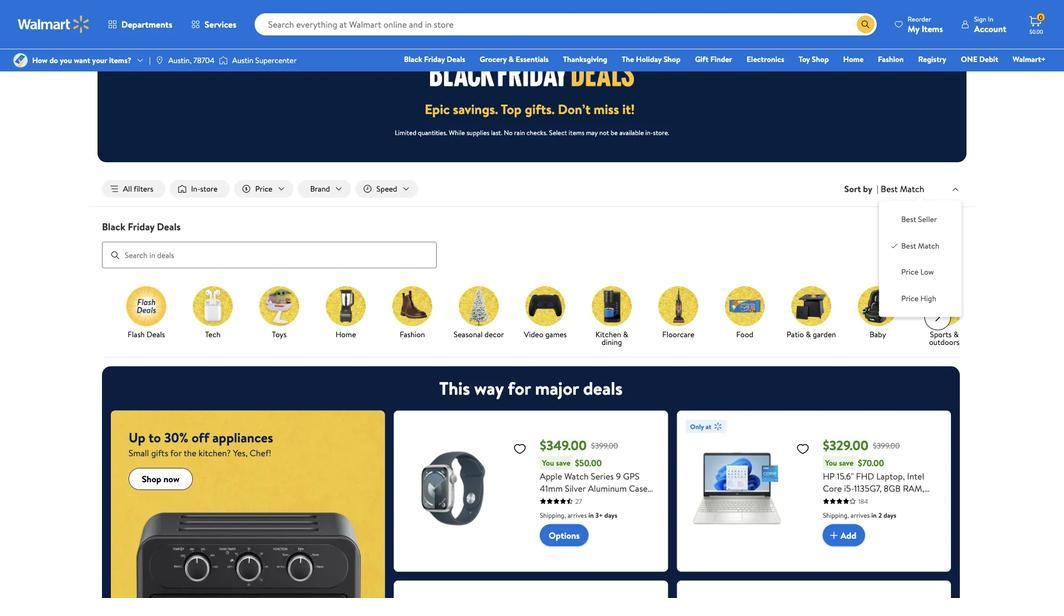Task type: describe. For each thing, give the bounding box(es) containing it.
option group containing best seller
[[888, 210, 953, 308]]

1 vertical spatial match
[[918, 240, 940, 251]]

shop fashion image
[[392, 286, 432, 326]]

select
[[549, 128, 567, 137]]

shop food image
[[725, 286, 765, 326]]

it!
[[622, 100, 635, 118]]

seasonal decor link
[[450, 286, 508, 341]]

limited
[[395, 128, 416, 137]]

high
[[921, 293, 937, 304]]

case
[[629, 483, 648, 495]]

 image for austin supercenter
[[219, 55, 228, 66]]

top
[[501, 100, 522, 118]]

major
[[535, 376, 579, 401]]

27
[[575, 497, 582, 506]]

kitchen
[[596, 329, 621, 340]]

shop patio & garden image
[[792, 286, 832, 326]]

kitchen & dining
[[596, 329, 628, 348]]

 image for austin, 78704
[[155, 56, 164, 65]]

days for $329.00
[[884, 511, 897, 520]]

sort by |
[[845, 183, 879, 195]]

the
[[184, 447, 197, 460]]

patio
[[787, 329, 804, 340]]

seasonal decor
[[454, 329, 504, 340]]

intel
[[907, 470, 925, 483]]

options link
[[540, 525, 589, 547]]

& for outdoors
[[954, 329, 959, 340]]

electronics
[[747, 54, 785, 65]]

garden
[[813, 329, 836, 340]]

all filters button
[[102, 180, 166, 198]]

Search in deals search field
[[102, 242, 437, 269]]

Walmart Site-Wide search field
[[255, 13, 877, 35]]

up to 30% off appliances small gifts for the kitchen? yes, chef!
[[129, 429, 273, 460]]

deals inside search box
[[157, 220, 181, 234]]

$70.00
[[858, 457, 884, 470]]

tech link
[[184, 286, 242, 341]]

toy shop link
[[794, 53, 834, 65]]

off
[[192, 429, 209, 447]]

only at
[[690, 422, 712, 432]]

laptop,
[[877, 470, 905, 483]]

price button
[[234, 180, 294, 198]]

shipping, for $329.00
[[823, 511, 849, 520]]

shop now
[[142, 473, 180, 486]]

Best Match radio
[[890, 240, 899, 249]]

the holiday shop
[[622, 54, 681, 65]]

price high
[[902, 293, 937, 304]]

chef!
[[250, 447, 271, 460]]

i5-
[[844, 483, 854, 495]]

home,
[[823, 507, 849, 519]]

grocery & essentials
[[480, 54, 549, 65]]

items?
[[109, 55, 131, 66]]

dining
[[602, 337, 622, 348]]

shipping, arrives in 3+ days
[[540, 511, 618, 520]]

in for $349.00
[[589, 511, 594, 520]]

gift finder link
[[690, 53, 737, 65]]

1 horizontal spatial home
[[844, 54, 864, 65]]

friday inside search box
[[128, 220, 155, 234]]

gift
[[695, 54, 709, 65]]

price for price
[[255, 183, 273, 194]]

black friday deals inside black friday deals link
[[404, 54, 465, 65]]

in
[[988, 14, 994, 24]]

shop home image
[[326, 286, 366, 326]]

departments button
[[99, 11, 182, 38]]

1 horizontal spatial for
[[508, 376, 531, 401]]

apple
[[540, 470, 562, 483]]

best inside best match dropdown button
[[881, 183, 898, 195]]

one
[[961, 54, 978, 65]]

arrives for $349.00
[[568, 511, 587, 520]]

& for essentials
[[509, 54, 514, 65]]

floorcare
[[662, 329, 695, 340]]

one debit
[[961, 54, 999, 65]]

silver
[[565, 483, 586, 495]]

seasonal
[[454, 329, 483, 340]]

baby link
[[849, 286, 907, 341]]

search image
[[111, 251, 120, 260]]

shop baby image
[[858, 286, 898, 326]]

41mm
[[540, 483, 563, 495]]

only
[[690, 422, 704, 432]]

black friday deals link
[[399, 53, 470, 65]]

available
[[620, 128, 644, 137]]

checks.
[[527, 128, 548, 137]]

floorcare link
[[650, 286, 707, 341]]

debit
[[980, 54, 999, 65]]

Search search field
[[255, 13, 877, 35]]

dy2795wm
[[862, 507, 904, 519]]

add to cart image
[[827, 529, 841, 543]]

miss
[[594, 100, 619, 118]]

shop seasonal image
[[459, 286, 499, 326]]

sport
[[603, 495, 625, 507]]

you for $329.00
[[825, 458, 837, 469]]

walmart+
[[1013, 54, 1046, 65]]

8gb
[[884, 483, 901, 495]]

food
[[737, 329, 754, 340]]

sports & outdoors link
[[916, 286, 973, 348]]

0 vertical spatial fashion
[[878, 54, 904, 65]]

sports & outdoors
[[929, 329, 960, 348]]

black inside black friday deals link
[[404, 54, 422, 65]]

speed button
[[356, 180, 418, 198]]

for inside up to 30% off appliances small gifts for the kitchen? yes, chef!
[[170, 447, 182, 460]]

price for price high
[[902, 293, 919, 304]]

patio & garden link
[[783, 286, 840, 341]]

30%
[[164, 429, 188, 447]]

blue
[[584, 495, 601, 507]]

1 vertical spatial best match
[[902, 240, 940, 251]]

gifts.
[[525, 100, 555, 118]]

9
[[616, 470, 621, 483]]

items
[[569, 128, 585, 137]]

days for $349.00
[[605, 511, 618, 520]]

austin, 78704
[[168, 55, 215, 66]]

$399.00 for $349.00
[[591, 441, 618, 451]]

decor
[[485, 329, 504, 340]]

food link
[[716, 286, 774, 341]]

tech
[[205, 329, 221, 340]]

the
[[622, 54, 634, 65]]

$349.00
[[540, 437, 587, 455]]

this
[[439, 376, 470, 401]]

grocery
[[480, 54, 507, 65]]

ssd,
[[852, 495, 870, 507]]

how do you want your items?
[[32, 55, 131, 66]]

savings.
[[453, 100, 498, 118]]

up
[[129, 429, 145, 447]]

flash deals image
[[126, 286, 166, 326]]

patio & garden
[[787, 329, 836, 340]]

in-
[[646, 128, 653, 137]]

price low
[[902, 267, 934, 278]]

add
[[841, 530, 857, 542]]

all filters
[[123, 183, 153, 194]]



Task type: vqa. For each thing, say whether or not it's contained in the screenshot.
"reviews"
no



Task type: locate. For each thing, give the bounding box(es) containing it.
toys
[[272, 329, 287, 340]]

supercenter
[[255, 55, 297, 66]]

best match
[[881, 183, 925, 195], [902, 240, 940, 251]]

0 vertical spatial friday
[[424, 54, 445, 65]]

1 horizontal spatial fashion link
[[873, 53, 909, 65]]

walmart image
[[18, 16, 90, 33]]

1 horizontal spatial fashion
[[878, 54, 904, 65]]

you up 'apple'
[[542, 458, 554, 469]]

sort and filter section element
[[89, 171, 976, 207]]

save down $349.00
[[556, 458, 571, 469]]

0 horizontal spatial fashion link
[[384, 286, 441, 341]]

black inside black friday deals search box
[[102, 220, 125, 234]]

0 vertical spatial for
[[508, 376, 531, 401]]

0 vertical spatial deals
[[447, 54, 465, 65]]

0 horizontal spatial  image
[[13, 53, 28, 68]]

2 vertical spatial price
[[902, 293, 919, 304]]

price left low at the top right of the page
[[902, 267, 919, 278]]

& right sports at the bottom of the page
[[954, 329, 959, 340]]

match
[[900, 183, 925, 195], [918, 240, 940, 251]]

shipping,
[[540, 511, 566, 520], [823, 511, 849, 520]]

 image
[[13, 53, 28, 68], [219, 55, 228, 66], [155, 56, 164, 65]]

small
[[129, 447, 149, 460]]

shop tech image
[[193, 286, 233, 326]]

0 horizontal spatial |
[[149, 55, 151, 66]]

sign in account
[[974, 14, 1007, 35]]

$50.00
[[575, 457, 602, 470]]

by
[[863, 183, 873, 195]]

& for dining
[[623, 329, 628, 340]]

search icon image
[[861, 20, 870, 29]]

departments
[[121, 18, 172, 30]]

2 horizontal spatial  image
[[219, 55, 228, 66]]

& inside "link"
[[806, 329, 811, 340]]

$349.00 $399.00
[[540, 437, 618, 455]]

& right 'grocery'
[[509, 54, 514, 65]]

black friday deals up epic
[[404, 54, 465, 65]]

save inside you save $70.00 hp 15.6" fhd laptop, intel core i5-1135g7, 8gb ram, 256gb ssd, silver, windows 11 home, 15-dy2795wm
[[839, 458, 854, 469]]

1 horizontal spatial |
[[877, 183, 879, 195]]

$329.00 group
[[686, 420, 942, 564]]

black friday deals
[[404, 54, 465, 65], [102, 220, 181, 234]]

your
[[92, 55, 107, 66]]

black friday deals down the "filters"
[[102, 220, 181, 234]]

registry
[[918, 54, 947, 65]]

0 horizontal spatial home
[[336, 329, 356, 340]]

2 vertical spatial deals
[[147, 329, 165, 340]]

1 vertical spatial deals
[[157, 220, 181, 234]]

& inside kitchen & dining
[[623, 329, 628, 340]]

you inside you save $70.00 hp 15.6" fhd laptop, intel core i5-1135g7, 8gb ram, 256gb ssd, silver, windows 11 home, 15-dy2795wm
[[825, 458, 837, 469]]

sports
[[930, 329, 952, 340]]

for left the
[[170, 447, 182, 460]]

low
[[921, 267, 934, 278]]

0 horizontal spatial you
[[542, 458, 554, 469]]

0 horizontal spatial $399.00
[[591, 441, 618, 451]]

2 days from the left
[[884, 511, 897, 520]]

price for price low
[[902, 267, 919, 278]]

1 horizontal spatial home link
[[839, 53, 869, 65]]

2 horizontal spatial shop
[[812, 54, 829, 65]]

home down the search icon
[[844, 54, 864, 65]]

shipping, down 256gb
[[823, 511, 849, 520]]

video games
[[524, 329, 567, 340]]

0 vertical spatial black friday deals
[[404, 54, 465, 65]]

1 vertical spatial friday
[[128, 220, 155, 234]]

shop inside button
[[142, 473, 161, 486]]

sign in to add to favorites list, apple watch series 9 gps 41mm silver aluminum case with storm blue sport band - s/m image
[[513, 442, 527, 456]]

0 vertical spatial home link
[[839, 53, 869, 65]]

save for $349.00
[[556, 458, 571, 469]]

2 in from the left
[[872, 511, 877, 520]]

options
[[549, 530, 580, 542]]

save up 15.6"
[[839, 458, 854, 469]]

shop video games image
[[526, 286, 565, 326]]

shop kitchen & dining image
[[592, 286, 632, 326]]

arrives inside '$329.00' 'group'
[[851, 511, 870, 520]]

0 horizontal spatial home link
[[317, 286, 375, 341]]

256gb
[[823, 495, 850, 507]]

shipping, inside '$329.00' 'group'
[[823, 511, 849, 520]]

series
[[591, 470, 614, 483]]

1 horizontal spatial friday
[[424, 54, 445, 65]]

1 horizontal spatial shipping,
[[823, 511, 849, 520]]

| inside sort and filter section element
[[877, 183, 879, 195]]

friday
[[424, 54, 445, 65], [128, 220, 155, 234]]

you inside you save $50.00 apple watch series 9 gps 41mm silver aluminum case with storm blue sport band - s/m
[[542, 458, 554, 469]]

0
[[1039, 13, 1043, 22]]

price right store
[[255, 183, 273, 194]]

& for garden
[[806, 329, 811, 340]]

shop left 'now' on the left of the page
[[142, 473, 161, 486]]

shop right holiday
[[664, 54, 681, 65]]

1 shipping, from the left
[[540, 511, 566, 520]]

0 horizontal spatial black
[[102, 220, 125, 234]]

shop right toy
[[812, 54, 829, 65]]

in left 2
[[872, 511, 877, 520]]

best match up best seller
[[881, 183, 925, 195]]

shop
[[664, 54, 681, 65], [812, 54, 829, 65], [142, 473, 161, 486]]

0 horizontal spatial save
[[556, 458, 571, 469]]

save for $329.00
[[839, 458, 854, 469]]

epic
[[425, 100, 450, 118]]

store.
[[653, 128, 669, 137]]

0 horizontal spatial in
[[589, 511, 594, 520]]

1 vertical spatial fashion
[[400, 329, 425, 340]]

save
[[556, 458, 571, 469], [839, 458, 854, 469]]

match down "seller"
[[918, 240, 940, 251]]

$399.00 inside $329.00 $399.00
[[873, 441, 900, 451]]

 image left austin,
[[155, 56, 164, 65]]

save inside you save $50.00 apple watch series 9 gps 41mm silver aluminum case with storm blue sport band - s/m
[[556, 458, 571, 469]]

deals left 'grocery'
[[447, 54, 465, 65]]

0 vertical spatial |
[[149, 55, 151, 66]]

2 save from the left
[[839, 458, 854, 469]]

1 horizontal spatial shop
[[664, 54, 681, 65]]

1 horizontal spatial black
[[404, 54, 422, 65]]

best left "seller"
[[902, 214, 916, 225]]

deals down in-store button
[[157, 220, 181, 234]]

in for $329.00
[[872, 511, 877, 520]]

my
[[908, 22, 920, 35]]

1 arrives from the left
[[568, 511, 587, 520]]

home link
[[839, 53, 869, 65], [317, 286, 375, 341]]

finder
[[711, 54, 732, 65]]

days inside '$329.00' 'group'
[[884, 511, 897, 520]]

price left 'high'
[[902, 293, 919, 304]]

2 arrives from the left
[[851, 511, 870, 520]]

0 vertical spatial best match
[[881, 183, 925, 195]]

0 vertical spatial home
[[844, 54, 864, 65]]

now
[[164, 473, 180, 486]]

& right dining
[[623, 329, 628, 340]]

3+
[[596, 511, 603, 520]]

at
[[706, 422, 712, 432]]

1 horizontal spatial $399.00
[[873, 441, 900, 451]]

home
[[844, 54, 864, 65], [336, 329, 356, 340]]

best right best match radio
[[902, 240, 916, 251]]

the holiday shop link
[[617, 53, 686, 65]]

for right way
[[508, 376, 531, 401]]

best right by
[[881, 183, 898, 195]]

1 vertical spatial best
[[902, 214, 916, 225]]

friday down the "filters"
[[128, 220, 155, 234]]

1 horizontal spatial in
[[872, 511, 877, 520]]

shop toys image
[[259, 286, 299, 326]]

last.
[[491, 128, 502, 137]]

2 vertical spatial best
[[902, 240, 916, 251]]

0 horizontal spatial days
[[605, 511, 618, 520]]

& inside sports & outdoors
[[954, 329, 959, 340]]

0 horizontal spatial shipping,
[[540, 511, 566, 520]]

deals right the flash
[[147, 329, 165, 340]]

0 horizontal spatial shop
[[142, 473, 161, 486]]

0 horizontal spatial for
[[170, 447, 182, 460]]

 image for how do you want your items?
[[13, 53, 28, 68]]

best match inside dropdown button
[[881, 183, 925, 195]]

0 vertical spatial price
[[255, 183, 273, 194]]

account
[[974, 22, 1007, 35]]

0 vertical spatial best
[[881, 183, 898, 195]]

$399.00 inside $349.00 $399.00
[[591, 441, 618, 451]]

want
[[74, 55, 90, 66]]

arrives down 27
[[568, 511, 587, 520]]

essentials
[[516, 54, 549, 65]]

1 horizontal spatial black friday deals
[[404, 54, 465, 65]]

| right items?
[[149, 55, 151, 66]]

you for $349.00
[[542, 458, 554, 469]]

in
[[589, 511, 594, 520], [872, 511, 877, 520]]

arrives for $329.00
[[851, 511, 870, 520]]

home down shop home image
[[336, 329, 356, 340]]

0 vertical spatial fashion link
[[873, 53, 909, 65]]

1 horizontal spatial arrives
[[851, 511, 870, 520]]

brand
[[310, 183, 330, 194]]

shipping, for $349.00
[[540, 511, 566, 520]]

best match right best match radio
[[902, 240, 940, 251]]

fashion left registry link
[[878, 54, 904, 65]]

 image right 78704
[[219, 55, 228, 66]]

$399.00 up $50.00
[[591, 441, 618, 451]]

shipping, arrives in 2 days
[[823, 511, 897, 520]]

add button
[[823, 525, 866, 547]]

core
[[823, 483, 842, 495]]

1 vertical spatial price
[[902, 267, 919, 278]]

price inside price dropdown button
[[255, 183, 273, 194]]

1 vertical spatial home link
[[317, 286, 375, 341]]

$329.00 $399.00
[[823, 437, 900, 455]]

match up best seller
[[900, 183, 925, 195]]

1 days from the left
[[605, 511, 618, 520]]

in inside '$329.00' 'group'
[[872, 511, 877, 520]]

0 horizontal spatial arrives
[[568, 511, 587, 520]]

shop inside 'link'
[[812, 54, 829, 65]]

1 horizontal spatial days
[[884, 511, 897, 520]]

thanksgiving
[[563, 54, 608, 65]]

2
[[879, 511, 882, 520]]

2 $399.00 from the left
[[873, 441, 900, 451]]

fashion down shop fashion image
[[400, 329, 425, 340]]

2 you from the left
[[825, 458, 837, 469]]

black friday deals inside black friday deals search box
[[102, 220, 181, 234]]

be
[[611, 128, 618, 137]]

you
[[60, 55, 72, 66]]

$399.00 up $70.00
[[873, 441, 900, 451]]

in-store button
[[170, 180, 230, 198]]

you save $70.00 hp 15.6" fhd laptop, intel core i5-1135g7, 8gb ram, 256gb ssd, silver, windows 11 home, 15-dy2795wm
[[823, 457, 939, 519]]

toy
[[799, 54, 810, 65]]

supplies
[[467, 128, 490, 137]]

1 vertical spatial fashion link
[[384, 286, 441, 341]]

2 shipping, from the left
[[823, 511, 849, 520]]

you up hp on the right of the page
[[825, 458, 837, 469]]

1 you from the left
[[542, 458, 554, 469]]

1 horizontal spatial you
[[825, 458, 837, 469]]

friday up epic
[[424, 54, 445, 65]]

next slide for chipmodulewithimages list image
[[925, 304, 951, 331]]

0 vertical spatial match
[[900, 183, 925, 195]]

epic savings. top gifts. don't miss it!
[[425, 100, 635, 118]]

1 $399.00 from the left
[[591, 441, 618, 451]]

1 vertical spatial for
[[170, 447, 182, 460]]

|
[[149, 55, 151, 66], [877, 183, 879, 195]]

do
[[49, 55, 58, 66]]

sort
[[845, 183, 861, 195]]

 image left how
[[13, 53, 28, 68]]

match inside best match dropdown button
[[900, 183, 925, 195]]

1 horizontal spatial save
[[839, 458, 854, 469]]

shop floorcare image
[[659, 286, 699, 326]]

shop sports & outdoors image
[[925, 286, 965, 326]]

shipping, down with
[[540, 511, 566, 520]]

1 horizontal spatial  image
[[155, 56, 164, 65]]

| right by
[[877, 183, 879, 195]]

gift finder
[[695, 54, 732, 65]]

you
[[542, 458, 554, 469], [825, 458, 837, 469]]

sign in to add to favorites list, hp 15.6" fhd laptop, intel core i5-1135g7, 8gb ram, 256gb ssd, silver, windows 11 home, 15-dy2795wm image
[[796, 442, 810, 456]]

0 horizontal spatial fashion
[[400, 329, 425, 340]]

1 in from the left
[[589, 511, 594, 520]]

$399.00 for $329.00
[[873, 441, 900, 451]]

& right patio
[[806, 329, 811, 340]]

option group
[[888, 210, 953, 308]]

reorder my items
[[908, 14, 943, 35]]

reorder
[[908, 14, 932, 24]]

Black Friday Deals search field
[[89, 220, 976, 269]]

days right 2
[[884, 511, 897, 520]]

1 save from the left
[[556, 458, 571, 469]]

0 vertical spatial black
[[404, 54, 422, 65]]

not
[[600, 128, 609, 137]]

band
[[627, 495, 646, 507]]

filters
[[134, 183, 153, 194]]

1 vertical spatial home
[[336, 329, 356, 340]]

in left "3+"
[[589, 511, 594, 520]]

days right "3+"
[[605, 511, 618, 520]]

items
[[922, 22, 943, 35]]

all
[[123, 183, 132, 194]]

15.6"
[[837, 470, 854, 483]]

holiday
[[636, 54, 662, 65]]

0 horizontal spatial friday
[[128, 220, 155, 234]]

1 vertical spatial |
[[877, 183, 879, 195]]

arrives down 184
[[851, 511, 870, 520]]

0 horizontal spatial black friday deals
[[102, 220, 181, 234]]

speed
[[377, 183, 397, 194]]

1 vertical spatial black
[[102, 220, 125, 234]]

1 vertical spatial black friday deals
[[102, 220, 181, 234]]

walmart black friday deals for days image
[[430, 59, 634, 87]]



